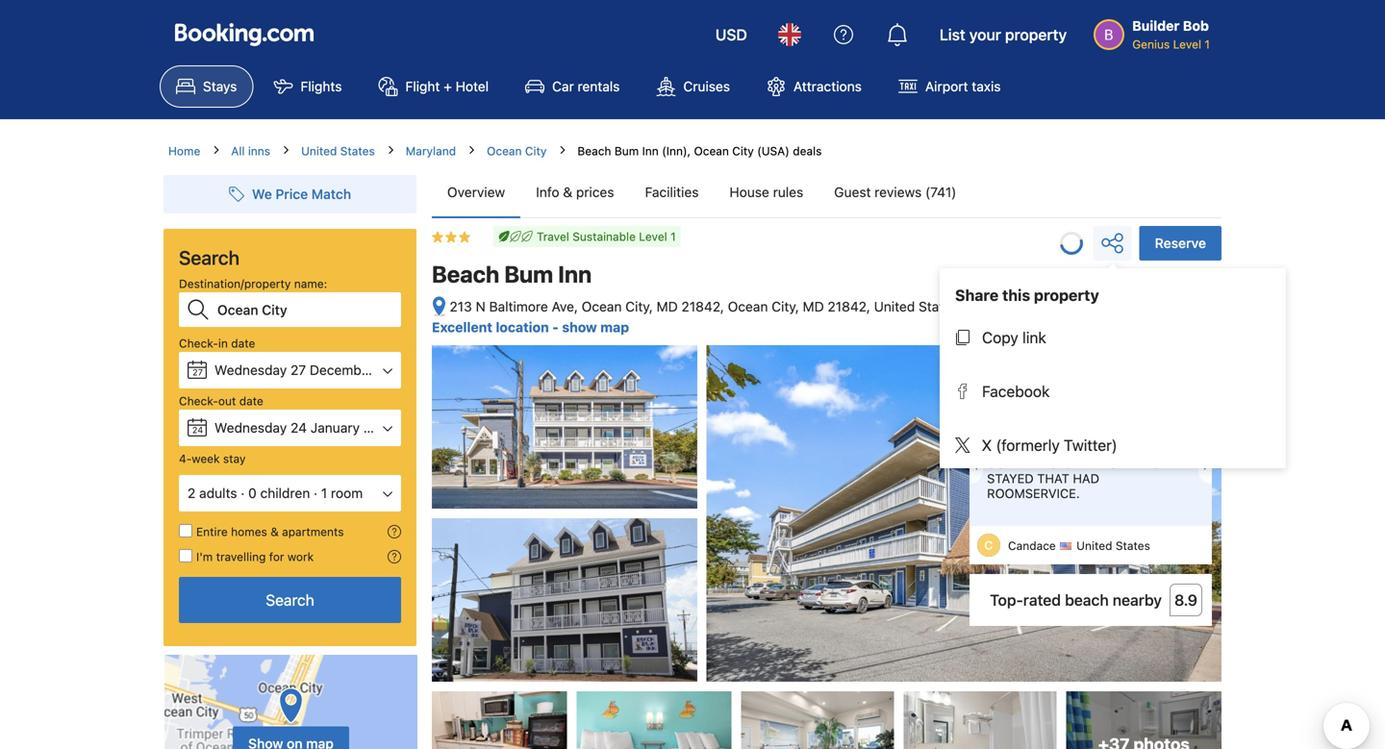 Task type: describe. For each thing, give the bounding box(es) containing it.
bum for beach bum inn (inn), ocean city (usa) deals
[[615, 144, 639, 158]]

property for share this property
[[1034, 286, 1100, 305]]

search button
[[179, 577, 401, 624]]

price
[[276, 186, 308, 202]]

+
[[444, 78, 452, 94]]

place
[[1129, 456, 1168, 471]]

apartments
[[282, 525, 344, 539]]

match
[[312, 186, 351, 202]]

twitter)
[[1064, 436, 1118, 455]]

states inside 213 n baltimore ave, ocean city, md 21842, ocean city, md 21842, united states – excellent location - show map
[[919, 299, 959, 315]]

beach
[[1065, 591, 1109, 610]]

work
[[288, 550, 314, 564]]

the
[[1076, 456, 1101, 471]]

there was daily housekeeping services, since covid this is the 1st place we stayed that had roomservice.
[[988, 426, 1191, 501]]

0 horizontal spatial search
[[179, 246, 240, 269]]

wednesday 27 december 2023
[[215, 362, 410, 378]]

213 n baltimore ave, ocean city, md 21842, ocean city, md 21842, united states – excellent location - show map
[[432, 299, 970, 336]]

entire homes & apartments
[[196, 525, 344, 539]]

housekeeping
[[988, 441, 1083, 456]]

4-week stay
[[179, 452, 246, 466]]

inns
[[248, 144, 270, 158]]

week
[[192, 452, 220, 466]]

destination/property name:
[[179, 277, 327, 291]]

date for check-in date
[[231, 337, 255, 350]]

copy link
[[983, 329, 1047, 347]]

we price match
[[252, 186, 351, 202]]

flight
[[406, 78, 440, 94]]

0 horizontal spatial 27
[[193, 368, 203, 378]]

flights
[[301, 78, 342, 94]]

attractions link
[[751, 65, 879, 108]]

search inside button
[[266, 591, 314, 610]]

2 adults · 0 children · 1 room button
[[179, 475, 401, 512]]

reserve button
[[1140, 226, 1222, 261]]

1 city from the left
[[525, 144, 547, 158]]

2 vertical spatial united
[[1077, 540, 1113, 553]]

your
[[970, 26, 1002, 44]]

2
[[188, 486, 196, 501]]

house rules link
[[714, 167, 819, 217]]

overview link
[[432, 167, 521, 217]]

check- for out
[[179, 395, 218, 408]]

deals
[[793, 144, 822, 158]]

reserve
[[1155, 235, 1207, 251]]

entire
[[196, 525, 228, 539]]

1 · from the left
[[241, 486, 245, 501]]

1 horizontal spatial united states
[[1077, 540, 1151, 553]]

in
[[218, 337, 228, 350]]

travel sustainable level 1
[[537, 230, 676, 243]]

rated good element
[[980, 365, 1164, 388]]

inn for beach bum inn
[[558, 261, 592, 288]]

attractions
[[794, 78, 862, 94]]

prices
[[576, 184, 614, 200]]

car rentals
[[552, 78, 620, 94]]

taxis
[[972, 78, 1001, 94]]

x (formerly twitter) button
[[940, 422, 1287, 469]]

2 md from the left
[[803, 299, 824, 315]]

1st
[[1104, 456, 1125, 471]]

hotel
[[456, 78, 489, 94]]

ave,
[[552, 299, 578, 315]]

beach for beach bum inn (inn), ocean city (usa) deals
[[578, 144, 612, 158]]

home
[[168, 144, 200, 158]]

adults
[[199, 486, 237, 501]]

x
[[982, 436, 992, 455]]

top-
[[990, 591, 1024, 610]]

copy
[[983, 329, 1019, 347]]

beach bum inn (inn), ocean city (usa) deals link
[[578, 144, 822, 158]]

this
[[1003, 286, 1031, 305]]

–
[[962, 299, 970, 315]]

there
[[988, 426, 1027, 441]]

beach for beach bum inn
[[432, 261, 500, 288]]

1 vertical spatial level
[[639, 230, 668, 243]]

map
[[601, 320, 629, 336]]

maryland
[[406, 144, 456, 158]]

0 horizontal spatial united states
[[301, 144, 375, 158]]

since
[[1153, 441, 1189, 456]]

2 · from the left
[[314, 486, 318, 501]]

travelling
[[216, 550, 266, 564]]

reviews
[[875, 184, 922, 200]]

flight + hotel
[[406, 78, 489, 94]]

ocean city link
[[487, 142, 547, 160]]

0
[[248, 486, 257, 501]]

cruises
[[684, 78, 730, 94]]

info & prices
[[536, 184, 614, 200]]

airport taxis
[[926, 78, 1001, 94]]

check- for in
[[179, 337, 218, 350]]

1 horizontal spatial 24
[[291, 420, 307, 436]]

january
[[311, 420, 360, 436]]

all inns link
[[231, 142, 270, 160]]

car rentals link
[[509, 65, 637, 108]]

booking.com image
[[175, 23, 314, 46]]

this
[[1030, 456, 1058, 471]]

cruises link
[[640, 65, 747, 108]]

list your property link
[[929, 12, 1079, 58]]

stayed
[[988, 471, 1034, 486]]

house rules
[[730, 184, 804, 200]]

travel
[[537, 230, 570, 243]]

level inside builder bob genius level 1
[[1174, 38, 1202, 51]]

share
[[956, 286, 999, 305]]

bob
[[1184, 18, 1210, 34]]

1 vertical spatial 1
[[671, 230, 676, 243]]

united states link
[[301, 142, 375, 160]]

sustainable
[[573, 230, 636, 243]]

rentals
[[578, 78, 620, 94]]

2 adults · 0 children · 1 room
[[188, 486, 363, 501]]

property for list your property
[[1006, 26, 1067, 44]]



Task type: vqa. For each thing, say whether or not it's contained in the screenshot.
Top-rated beach nearby
yes



Task type: locate. For each thing, give the bounding box(es) containing it.
0 horizontal spatial beach
[[432, 261, 500, 288]]

previous image
[[966, 459, 978, 471]]

0 horizontal spatial 1
[[321, 486, 327, 501]]

1 vertical spatial check-
[[179, 395, 218, 408]]

1 horizontal spatial beach
[[578, 144, 612, 158]]

1 md from the left
[[657, 299, 678, 315]]

show
[[562, 320, 597, 336]]

1 city, from the left
[[626, 299, 653, 315]]

0 horizontal spatial states
[[340, 144, 375, 158]]

states up nearby
[[1116, 540, 1151, 553]]

home link
[[168, 142, 200, 160]]

8.9 element
[[1170, 584, 1203, 617]]

list your property
[[940, 26, 1067, 44]]

0 vertical spatial check-
[[179, 337, 218, 350]]

beach up prices
[[578, 144, 612, 158]]

excellent
[[432, 320, 493, 336]]

house
[[730, 184, 770, 200]]

1 horizontal spatial md
[[803, 299, 824, 315]]

room
[[331, 486, 363, 501]]

rated
[[1024, 591, 1062, 610]]

united up beach
[[1077, 540, 1113, 553]]

1 vertical spatial property
[[1034, 286, 1100, 305]]

level down bob
[[1174, 38, 1202, 51]]

1 vertical spatial &
[[271, 525, 279, 539]]

0 horizontal spatial city,
[[626, 299, 653, 315]]

1 horizontal spatial &
[[563, 184, 573, 200]]

1 horizontal spatial states
[[919, 299, 959, 315]]

1 vertical spatial bum
[[505, 261, 554, 288]]

2 horizontal spatial 1
[[1205, 38, 1211, 51]]

baltimore
[[489, 299, 548, 315]]

inn up ave,
[[558, 261, 592, 288]]

top-rated beach nearby element
[[980, 589, 1163, 612]]

0 horizontal spatial united
[[301, 144, 337, 158]]

location
[[496, 320, 549, 336]]

city
[[525, 144, 547, 158], [733, 144, 754, 158]]

search up destination/property
[[179, 246, 240, 269]]

2023
[[378, 362, 410, 378]]

0 horizontal spatial 24
[[192, 425, 203, 435]]

all
[[231, 144, 245, 158]]

2 vertical spatial states
[[1116, 540, 1151, 553]]

24 left january
[[291, 420, 307, 436]]

airport taxis link
[[882, 65, 1018, 108]]

name:
[[294, 277, 327, 291]]

27 left december
[[291, 362, 306, 378]]

had
[[1073, 471, 1100, 486]]

0 vertical spatial beach
[[578, 144, 612, 158]]

2 horizontal spatial states
[[1116, 540, 1151, 553]]

click to open map view image
[[432, 296, 447, 318]]

0 horizontal spatial &
[[271, 525, 279, 539]]

beach up 213
[[432, 261, 500, 288]]

(usa)
[[757, 144, 790, 158]]

search section
[[156, 160, 424, 750]]

property right this
[[1034, 286, 1100, 305]]

united states
[[301, 144, 375, 158], [1077, 540, 1151, 553]]

check- up week
[[179, 395, 218, 408]]

date right out
[[239, 395, 264, 408]]

excellent location - show map button
[[432, 320, 629, 336]]

inn left (inn),
[[642, 144, 659, 158]]

date for check-out date
[[239, 395, 264, 408]]

1 vertical spatial united states
[[1077, 540, 1151, 553]]

united
[[301, 144, 337, 158], [874, 299, 915, 315], [1077, 540, 1113, 553]]

flight + hotel link
[[362, 65, 505, 108]]

0 horizontal spatial md
[[657, 299, 678, 315]]

0 vertical spatial 1
[[1205, 38, 1211, 51]]

0 vertical spatial united states
[[301, 144, 375, 158]]

(741)
[[926, 184, 957, 200]]

1 vertical spatial inn
[[558, 261, 592, 288]]

united left –
[[874, 299, 915, 315]]

0 horizontal spatial 21842,
[[682, 299, 725, 315]]

1 horizontal spatial city
[[733, 144, 754, 158]]

flights link
[[257, 65, 358, 108]]

check-in date
[[179, 337, 255, 350]]

share this property
[[956, 286, 1100, 305]]

2 check- from the top
[[179, 395, 218, 408]]

usd
[[716, 26, 748, 44]]

check- up check-out date
[[179, 337, 218, 350]]

date
[[231, 337, 255, 350], [239, 395, 264, 408]]

27
[[291, 362, 306, 378], [193, 368, 203, 378]]

2 city, from the left
[[772, 299, 799, 315]]

we
[[252, 186, 272, 202]]

level down facilities link
[[639, 230, 668, 243]]

0 vertical spatial bum
[[615, 144, 639, 158]]

guest reviews (741)
[[835, 184, 957, 200]]

1 vertical spatial united
[[874, 299, 915, 315]]

bum left (inn),
[[615, 144, 639, 158]]

beach bum inn
[[432, 261, 592, 288]]

i'm
[[196, 550, 213, 564]]

facilities
[[645, 184, 699, 200]]

2 wednesday from the top
[[215, 420, 287, 436]]

next image
[[1205, 459, 1216, 471]]

2 city from the left
[[733, 144, 754, 158]]

27 down the check-in date on the top of the page
[[193, 368, 203, 378]]

0 vertical spatial inn
[[642, 144, 659, 158]]

states up match
[[340, 144, 375, 158]]

· right children
[[314, 486, 318, 501]]

0 vertical spatial &
[[563, 184, 573, 200]]

0 vertical spatial states
[[340, 144, 375, 158]]

1 wednesday from the top
[[215, 362, 287, 378]]

1 vertical spatial beach
[[432, 261, 500, 288]]

Where are you going? field
[[210, 293, 401, 327]]

we'll show you stays where you can have the entire place to yourself image
[[388, 525, 401, 539], [388, 525, 401, 539]]

1 horizontal spatial level
[[1174, 38, 1202, 51]]

search down work at bottom left
[[266, 591, 314, 610]]

21842,
[[682, 299, 725, 315], [828, 299, 871, 315]]

1 vertical spatial states
[[919, 299, 959, 315]]

states left –
[[919, 299, 959, 315]]

·
[[241, 486, 245, 501], [314, 486, 318, 501]]

0 horizontal spatial level
[[639, 230, 668, 243]]

builder bob genius level 1
[[1133, 18, 1211, 51]]

1 21842, from the left
[[682, 299, 725, 315]]

united states up match
[[301, 144, 375, 158]]

0 horizontal spatial city
[[525, 144, 547, 158]]

for
[[269, 550, 284, 564]]

1 horizontal spatial united
[[874, 299, 915, 315]]

1 horizontal spatial bum
[[615, 144, 639, 158]]

facebook
[[983, 383, 1050, 401]]

x (formerly twitter)
[[982, 436, 1118, 455]]

city up info at the top left of page
[[525, 144, 547, 158]]

0 vertical spatial property
[[1006, 26, 1067, 44]]

1 horizontal spatial 21842,
[[828, 299, 871, 315]]

1 inside builder bob genius level 1
[[1205, 38, 1211, 51]]

wednesday for wednesday 24 january 2024
[[215, 420, 287, 436]]

2 vertical spatial 1
[[321, 486, 327, 501]]

bum up baltimore
[[505, 261, 554, 288]]

1 down facilities link
[[671, 230, 676, 243]]

that
[[1038, 471, 1070, 486]]

24 up week
[[192, 425, 203, 435]]

0 vertical spatial united
[[301, 144, 337, 158]]

copy link button
[[940, 315, 1287, 361]]

inn
[[642, 144, 659, 158], [558, 261, 592, 288]]

1 horizontal spatial search
[[266, 591, 314, 610]]

date right in
[[231, 337, 255, 350]]

wednesday down in
[[215, 362, 287, 378]]

united inside 213 n baltimore ave, ocean city, md 21842, ocean city, md 21842, united states – excellent location - show map
[[874, 299, 915, 315]]

services,
[[1087, 441, 1149, 456]]

wednesday up stay at bottom
[[215, 420, 287, 436]]

2 horizontal spatial united
[[1077, 540, 1113, 553]]

1 vertical spatial wednesday
[[215, 420, 287, 436]]

december
[[310, 362, 374, 378]]

genius
[[1133, 38, 1170, 51]]

united up match
[[301, 144, 337, 158]]

if you select this option, we'll show you popular business travel features like breakfast, wifi and free parking. image
[[388, 550, 401, 564], [388, 550, 401, 564]]

1 horizontal spatial 1
[[671, 230, 676, 243]]

children
[[260, 486, 310, 501]]

0 vertical spatial search
[[179, 246, 240, 269]]

your account menu builder bob genius level 1 element
[[1094, 9, 1218, 53]]

1 horizontal spatial ·
[[314, 486, 318, 501]]

candace
[[1009, 540, 1056, 553]]

city left (usa)
[[733, 144, 754, 158]]

0 vertical spatial wednesday
[[215, 362, 287, 378]]

list
[[940, 26, 966, 44]]

-
[[553, 320, 559, 336]]

all inns
[[231, 144, 270, 158]]

1 horizontal spatial inn
[[642, 144, 659, 158]]

united states up nearby
[[1077, 540, 1151, 553]]

link
[[1023, 329, 1047, 347]]

(inn),
[[662, 144, 691, 158]]

0 vertical spatial level
[[1174, 38, 1202, 51]]

& inside "search" section
[[271, 525, 279, 539]]

1 check- from the top
[[179, 337, 218, 350]]

0 horizontal spatial inn
[[558, 261, 592, 288]]

1 vertical spatial date
[[239, 395, 264, 408]]

& up for
[[271, 525, 279, 539]]

wednesday 24 january 2024
[[215, 420, 396, 436]]

· left 0
[[241, 486, 245, 501]]

builder
[[1133, 18, 1180, 34]]

1 vertical spatial search
[[266, 591, 314, 610]]

& right info at the top left of page
[[563, 184, 573, 200]]

8.9
[[1175, 591, 1198, 610]]

2 21842, from the left
[[828, 299, 871, 315]]

out
[[218, 395, 236, 408]]

1 inside "dropdown button"
[[321, 486, 327, 501]]

daily
[[1062, 426, 1096, 441]]

4-
[[179, 452, 192, 466]]

1 down bob
[[1205, 38, 1211, 51]]

0 horizontal spatial ·
[[241, 486, 245, 501]]

wednesday for wednesday 27 december 2023
[[215, 362, 287, 378]]

0 horizontal spatial bum
[[505, 261, 554, 288]]

0 vertical spatial date
[[231, 337, 255, 350]]

bum for beach bum inn
[[505, 261, 554, 288]]

1 left room
[[321, 486, 327, 501]]

inn for beach bum inn (inn), ocean city (usa) deals
[[642, 144, 659, 158]]

maryland link
[[406, 142, 456, 160]]

we
[[1171, 456, 1191, 471]]

property right your
[[1006, 26, 1067, 44]]

24
[[291, 420, 307, 436], [192, 425, 203, 435]]

1 horizontal spatial city,
[[772, 299, 799, 315]]

level
[[1174, 38, 1202, 51], [639, 230, 668, 243]]

1 horizontal spatial 27
[[291, 362, 306, 378]]

overview
[[447, 184, 505, 200]]

roomservice.
[[988, 486, 1080, 501]]

car
[[552, 78, 574, 94]]



